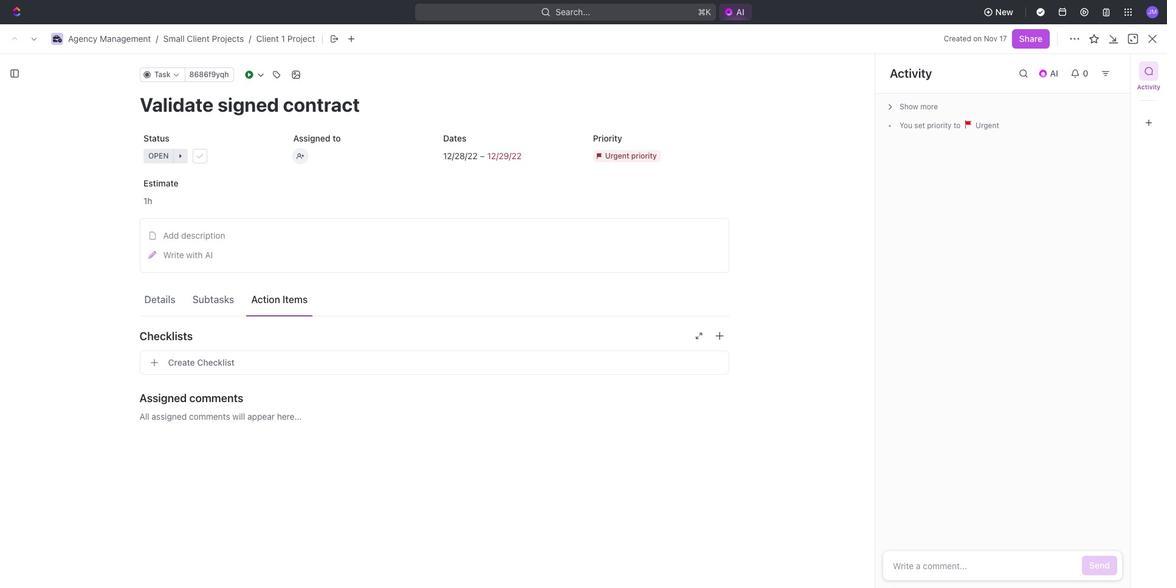 Task type: locate. For each thing, give the bounding box(es) containing it.
1 horizontal spatial create
[[245, 373, 272, 383]]

add inside button
[[245, 302, 261, 312]]

1 inside "agency management / small client projects / client 1 project |"
[[281, 33, 285, 44]]

2 horizontal spatial ai
[[1051, 68, 1059, 78]]

|
[[321, 33, 324, 45]]

ai inside ai dropdown button
[[1051, 68, 1059, 78]]

0 horizontal spatial add
[[163, 230, 179, 241]]

created on nov 17
[[944, 34, 1008, 43]]

1 horizontal spatial activity
[[1138, 83, 1161, 91]]

business time image
[[53, 35, 62, 43]]

add description button
[[144, 226, 725, 246]]

12/29/22
[[487, 151, 522, 161]]

project left the |
[[288, 33, 315, 44]]

task inside button
[[263, 302, 281, 312]]

priority
[[928, 121, 952, 130], [631, 151, 657, 160]]

priority inside task sidebar content section
[[928, 121, 952, 130]]

⌘k
[[699, 7, 712, 17]]

to right kanban
[[333, 133, 341, 144]]

1 horizontal spatial agency management link
[[189, 59, 290, 74]]

1 horizontal spatial add
[[245, 302, 261, 312]]

add inside button
[[163, 230, 179, 241]]

0 vertical spatial add
[[163, 230, 179, 241]]

assigned
[[293, 133, 330, 144], [140, 392, 187, 405]]

ai button
[[720, 4, 752, 21], [1034, 64, 1066, 83]]

0 horizontal spatial agency
[[68, 33, 97, 44]]

share right 17 on the top of the page
[[1020, 33, 1043, 44]]

agency inside 'agency management' link
[[204, 61, 234, 71]]

1 horizontal spatial management
[[236, 61, 287, 71]]

/
[[156, 33, 158, 44], [249, 33, 252, 44], [293, 61, 295, 71]]

1 vertical spatial project
[[272, 100, 327, 120]]

0 vertical spatial ai button
[[720, 4, 752, 21]]

you
[[900, 121, 913, 130]]

agency management / small client projects / client 1 project |
[[68, 33, 324, 45]]

meeting
[[529, 140, 562, 150]]

0 horizontal spatial 1
[[260, 100, 268, 120]]

urgent priority button
[[589, 145, 730, 167]]

2 horizontal spatial 1
[[1106, 62, 1110, 71]]

management left small
[[100, 33, 151, 44]]

0 horizontal spatial activity
[[890, 66, 933, 80]]

agency right business time image
[[68, 33, 97, 44]]

0 horizontal spatial ai button
[[720, 4, 752, 21]]

1 horizontal spatial 1
[[281, 33, 285, 44]]

0 vertical spatial assigned
[[293, 133, 330, 144]]

ai button
[[1034, 64, 1066, 83]]

0 vertical spatial create
[[168, 358, 195, 368]]

open button
[[140, 145, 280, 167]]

ai right ⌘k
[[737, 7, 745, 17]]

/ down client 1 project link
[[293, 61, 295, 71]]

comments down assigned comments
[[189, 412, 230, 422]]

share
[[1020, 33, 1043, 44], [1005, 61, 1029, 71]]

1 horizontal spatial status
[[356, 140, 382, 150]]

jm button
[[1143, 2, 1163, 22]]

Edit task name text field
[[140, 93, 730, 116]]

priority down project team
[[631, 151, 657, 160]]

share button
[[1013, 29, 1050, 49], [998, 57, 1036, 76]]

project up assigned to
[[272, 100, 327, 120]]

weekly
[[325, 140, 354, 150]]

urgent
[[974, 121, 1000, 130]]

ai
[[737, 7, 745, 17], [1051, 68, 1059, 78], [205, 250, 213, 260]]

comments up all assigned comments will appear here...
[[190, 392, 243, 405]]

send button
[[1083, 557, 1118, 576]]

action items button
[[247, 288, 313, 311]]

1 vertical spatial comments
[[189, 412, 230, 422]]

1 down agency management
[[260, 100, 268, 120]]

schedule
[[305, 373, 341, 383]]

0 vertical spatial to
[[954, 121, 961, 130]]

0 horizontal spatial agency management link
[[68, 33, 151, 44]]

activity inside task sidebar content section
[[890, 66, 933, 80]]

priority inside dropdown button
[[631, 151, 657, 160]]

0 vertical spatial share
[[1020, 33, 1043, 44]]

agency management link down projects
[[189, 59, 290, 74]]

1 horizontal spatial ai button
[[1034, 64, 1066, 83]]

checklists
[[140, 330, 193, 343]]

agency management link right business time image
[[68, 33, 151, 44]]

comments
[[190, 392, 243, 405], [189, 412, 230, 422]]

1
[[281, 33, 285, 44], [1106, 62, 1110, 71], [260, 100, 268, 120]]

2 vertical spatial 1
[[260, 100, 268, 120]]

add for add task
[[245, 302, 261, 312]]

create left project on the left of the page
[[245, 373, 272, 383]]

urgent
[[605, 151, 629, 160]]

assigned up assigned
[[140, 392, 187, 405]]

1 horizontal spatial to
[[954, 121, 961, 130]]

0 vertical spatial priority
[[928, 121, 952, 130]]

activity inside task sidebar navigation tab list
[[1138, 83, 1161, 91]]

0 vertical spatial management
[[100, 33, 151, 44]]

0 vertical spatial comments
[[190, 392, 243, 405]]

activity
[[890, 66, 933, 80], [1138, 83, 1161, 91]]

1 right 0
[[1106, 62, 1110, 71]]

agency inside "agency management / small client projects / client 1 project |"
[[68, 33, 97, 44]]

12/28/22 – 12/29/22
[[443, 151, 522, 161]]

agency
[[68, 33, 97, 44], [204, 61, 234, 71]]

0 horizontal spatial to
[[333, 133, 341, 144]]

0 horizontal spatial ai
[[205, 250, 213, 260]]

/ left small
[[156, 33, 158, 44]]

0 horizontal spatial create
[[168, 358, 195, 368]]

1 vertical spatial share button
[[998, 57, 1036, 76]]

to
[[954, 121, 961, 130], [333, 133, 341, 144]]

to left the urgent
[[954, 121, 961, 130]]

projects
[[212, 33, 244, 44]]

write with ai
[[163, 250, 213, 260]]

1 vertical spatial management
[[236, 61, 287, 71]]

share for bottom share 'button'
[[1005, 61, 1029, 71]]

1 vertical spatial agency management link
[[189, 59, 290, 74]]

create inside button
[[168, 358, 195, 368]]

ai button left 0
[[1034, 64, 1066, 83]]

0 vertical spatial activity
[[890, 66, 933, 80]]

1 vertical spatial ai
[[1051, 68, 1059, 78]]

new button
[[979, 2, 1021, 22]]

0 vertical spatial project
[[288, 33, 315, 44]]

write
[[163, 250, 184, 260]]

0 vertical spatial 1
[[281, 33, 285, 44]]

management
[[100, 33, 151, 44], [236, 61, 287, 71]]

business time image
[[193, 63, 201, 69]]

urgent priority
[[605, 151, 657, 160]]

project inside "agency management / small client projects / client 1 project |"
[[288, 33, 315, 44]]

1 vertical spatial share
[[1005, 61, 1029, 71]]

task
[[154, 70, 170, 79], [263, 302, 281, 312]]

share button right 17 on the top of the page
[[1013, 29, 1050, 49]]

management inside "agency management / small client projects / client 1 project |"
[[100, 33, 151, 44]]

create down checklists
[[168, 358, 195, 368]]

create project schedule link
[[242, 369, 422, 387]]

project up urgent priority
[[619, 140, 648, 150]]

status up open
[[143, 133, 169, 144]]

assigned down client 1 project
[[293, 133, 330, 144]]

/ right projects
[[249, 33, 252, 44]]

assigned inside dropdown button
[[140, 392, 187, 405]]

1 vertical spatial add
[[245, 302, 261, 312]]

client up agency management
[[256, 33, 279, 44]]

1 horizontal spatial priority
[[928, 121, 952, 130]]

management inside 'agency management' link
[[236, 61, 287, 71]]

create
[[168, 358, 195, 368], [245, 373, 272, 383]]

1 vertical spatial activity
[[1138, 83, 1161, 91]]

1 horizontal spatial task
[[263, 302, 281, 312]]

0 horizontal spatial priority
[[631, 151, 657, 160]]

add task button
[[240, 300, 286, 315]]

1 vertical spatial create
[[245, 373, 272, 383]]

1 horizontal spatial assigned
[[293, 133, 330, 144]]

task inside dropdown button
[[154, 70, 170, 79]]

ai left 0 dropdown button
[[1051, 68, 1059, 78]]

checklist
[[197, 358, 235, 368]]

send
[[1090, 561, 1111, 571]]

nov
[[985, 34, 998, 43]]

created
[[944, 34, 972, 43]]

0 horizontal spatial management
[[100, 33, 151, 44]]

task sidebar navigation tab list
[[1136, 61, 1163, 133]]

0 vertical spatial agency
[[68, 33, 97, 44]]

add for add description
[[163, 230, 179, 241]]

0 vertical spatial task
[[154, 70, 170, 79]]

share button down 17 on the top of the page
[[998, 57, 1036, 76]]

weekly status report link
[[323, 137, 412, 154]]

ai right the with
[[205, 250, 213, 260]]

assigned to
[[293, 133, 341, 144]]

will
[[233, 412, 245, 422]]

status left report
[[356, 140, 382, 150]]

2 vertical spatial project
[[619, 140, 648, 150]]

priority right the set
[[928, 121, 952, 130]]

1 vertical spatial ai button
[[1034, 64, 1066, 83]]

0 horizontal spatial assigned
[[140, 392, 187, 405]]

status
[[143, 133, 169, 144], [356, 140, 382, 150]]

1 left the |
[[281, 33, 285, 44]]

1 vertical spatial 1
[[1106, 62, 1110, 71]]

1 horizontal spatial ai
[[737, 7, 745, 17]]

1 horizontal spatial agency
[[204, 61, 234, 71]]

1 vertical spatial agency
[[204, 61, 234, 71]]

task sidebar content section
[[873, 54, 1131, 589]]

0 horizontal spatial task
[[154, 70, 170, 79]]

1 vertical spatial assigned
[[140, 392, 187, 405]]

create project schedule
[[245, 373, 341, 383]]

pencil image
[[148, 251, 156, 260]]

8686f9yqh button
[[184, 68, 234, 82]]

ai button right ⌘k
[[720, 4, 752, 21]]

2 vertical spatial ai
[[205, 250, 213, 260]]

1 vertical spatial task
[[263, 302, 281, 312]]

assigned
[[152, 412, 187, 422]]

add
[[163, 230, 179, 241], [245, 302, 261, 312]]

8686f9yqh
[[189, 70, 229, 79]]

create checklist
[[168, 358, 235, 368]]

assigned for assigned to
[[293, 133, 330, 144]]

agency right business time icon
[[204, 61, 234, 71]]

project inside 'link'
[[619, 140, 648, 150]]

1 vertical spatial priority
[[631, 151, 657, 160]]

create checklist button
[[140, 351, 730, 375]]

share down 17 on the top of the page
[[1005, 61, 1029, 71]]

to inside task sidebar content section
[[954, 121, 961, 130]]

management down client 1 project link
[[236, 61, 287, 71]]



Task type: vqa. For each thing, say whether or not it's contained in the screenshot.
user group icon at the top of the page
no



Task type: describe. For each thing, give the bounding box(es) containing it.
items
[[283, 294, 308, 305]]

small
[[163, 33, 185, 44]]

show more
[[900, 102, 939, 111]]

share for the top share 'button'
[[1020, 33, 1043, 44]]

meeting minutes link
[[527, 137, 596, 154]]

with
[[186, 250, 203, 260]]

open
[[148, 151, 168, 161]]

details
[[144, 294, 176, 305]]

new
[[996, 7, 1014, 17]]

assigned comments
[[140, 392, 243, 405]]

kanban link
[[270, 137, 302, 154]]

risks,
[[434, 140, 458, 150]]

task button
[[140, 68, 185, 82]]

0 vertical spatial agency management link
[[68, 33, 151, 44]]

all assigned comments will appear here...
[[140, 412, 302, 422]]

action items
[[251, 294, 308, 305]]

description
[[181, 230, 225, 241]]

here...
[[277, 412, 302, 422]]

1h button
[[140, 190, 280, 212]]

0 button
[[1066, 64, 1097, 83]]

project
[[274, 373, 303, 383]]

2 horizontal spatial /
[[293, 61, 295, 71]]

jm
[[1149, 8, 1158, 15]]

report
[[385, 140, 412, 150]]

priority for urgent
[[631, 151, 657, 160]]

client 1 project
[[211, 100, 330, 120]]

add task
[[245, 302, 281, 312]]

write with ai button
[[144, 246, 725, 265]]

dates
[[443, 133, 466, 144]]

project team link
[[617, 137, 672, 154]]

ai inside the write with ai button
[[205, 250, 213, 260]]

checklists button
[[140, 322, 730, 351]]

weekly status report
[[325, 140, 412, 150]]

assigned for assigned comments
[[140, 392, 187, 405]]

management for agency management / small client projects / client 1 project |
[[100, 33, 151, 44]]

client right small
[[187, 33, 210, 44]]

sidebar navigation
[[0, 52, 182, 589]]

priority
[[593, 133, 622, 144]]

add description
[[163, 230, 225, 241]]

1 vertical spatial to
[[333, 133, 341, 144]]

appear
[[248, 412, 275, 422]]

minutes
[[564, 140, 596, 150]]

team
[[650, 140, 672, 150]]

automations
[[1048, 61, 1098, 71]]

more
[[921, 102, 939, 111]]

0 vertical spatial share button
[[1013, 29, 1050, 49]]

subtasks button
[[188, 288, 239, 311]]

0 vertical spatial ai
[[737, 7, 745, 17]]

0
[[1084, 68, 1089, 78]]

small client projects link
[[163, 33, 244, 44]]

set
[[915, 121, 926, 130]]

subtasks
[[193, 294, 234, 305]]

kanban
[[272, 140, 302, 150]]

risks, issues, crs link
[[432, 137, 507, 154]]

client 1 project link
[[256, 33, 315, 44]]

Search tasks... text field
[[1016, 165, 1138, 184]]

crs
[[491, 140, 507, 150]]

1 horizontal spatial /
[[249, 33, 252, 44]]

risks, issues, crs
[[434, 140, 507, 150]]

management for agency management
[[236, 61, 287, 71]]

search...
[[556, 7, 591, 17]]

action
[[251, 294, 280, 305]]

show more button
[[883, 99, 1123, 116]]

all
[[140, 412, 149, 422]]

assigned comments button
[[140, 384, 730, 413]]

1h
[[143, 196, 152, 206]]

client down 8686f9yqh button
[[211, 100, 257, 120]]

issues,
[[460, 140, 489, 150]]

agency for agency management
[[204, 61, 234, 71]]

create for create project schedule
[[245, 373, 272, 383]]

comments inside dropdown button
[[190, 392, 243, 405]]

create for create checklist
[[168, 358, 195, 368]]

set priority to
[[913, 121, 963, 130]]

17
[[1000, 34, 1008, 43]]

meeting minutes
[[529, 140, 596, 150]]

project team
[[619, 140, 672, 150]]

details button
[[140, 288, 180, 311]]

0 horizontal spatial status
[[143, 133, 169, 144]]

–
[[480, 151, 485, 161]]

12/28/22
[[443, 151, 477, 161]]

show
[[900, 102, 919, 111]]

on
[[974, 34, 982, 43]]

0 horizontal spatial /
[[156, 33, 158, 44]]

agency management
[[204, 61, 287, 71]]

estimate
[[143, 178, 178, 189]]

agency for agency management / small client projects / client 1 project |
[[68, 33, 97, 44]]

priority for set
[[928, 121, 952, 130]]



